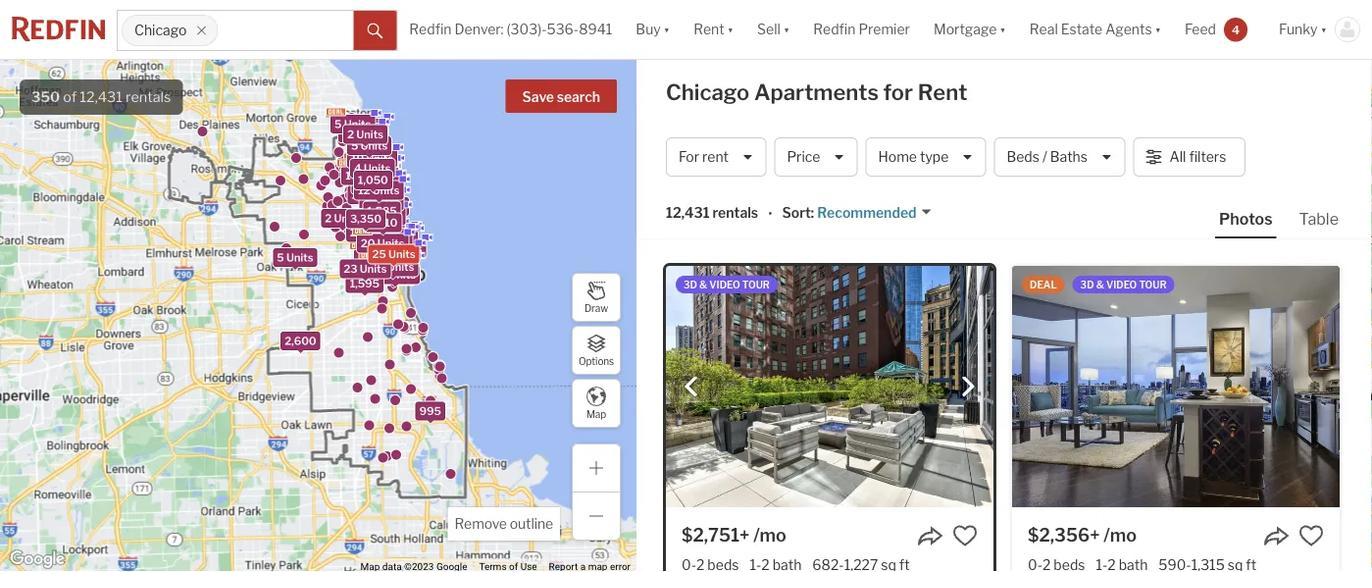 Task type: locate. For each thing, give the bounding box(es) containing it.
0 horizontal spatial /mo
[[754, 524, 787, 546]]

redfin for redfin premier
[[814, 21, 856, 38]]

1 horizontal spatial /mo
[[1104, 524, 1137, 546]]

rent right 'buy ▾'
[[694, 21, 725, 38]]

5 units
[[335, 118, 371, 131], [351, 139, 388, 152], [277, 251, 313, 264]]

▾ right agents
[[1155, 21, 1162, 38]]

4
[[1232, 22, 1240, 37], [354, 162, 362, 175], [355, 171, 362, 183], [375, 230, 383, 242]]

0 horizontal spatial chicago
[[134, 22, 187, 39]]

tour
[[743, 279, 770, 290], [1140, 279, 1167, 290]]

2 tour from the left
[[1140, 279, 1167, 290]]

0 vertical spatial rent
[[694, 21, 725, 38]]

12,431 inside 12,431 rentals •
[[666, 204, 710, 221]]

for rent
[[679, 149, 729, 165]]

10
[[351, 152, 364, 165], [352, 163, 365, 176], [346, 169, 358, 182], [352, 189, 364, 201], [367, 261, 380, 274]]

0 vertical spatial 12
[[358, 184, 370, 197]]

1 horizontal spatial redfin
[[814, 21, 856, 38]]

1 horizontal spatial &
[[1097, 279, 1105, 290]]

37 units
[[379, 243, 422, 255]]

8941
[[579, 21, 613, 38]]

rentals
[[126, 88, 171, 105], [713, 204, 759, 221]]

•
[[768, 206, 773, 222]]

rentals inside 12,431 rentals •
[[713, 204, 759, 221]]

2 favorite button image from the left
[[1299, 523, 1325, 548]]

2 redfin from the left
[[814, 21, 856, 38]]

1 horizontal spatial 7
[[366, 210, 373, 222]]

buy ▾ button
[[624, 0, 682, 59]]

3d right the deal
[[1081, 279, 1095, 290]]

1 horizontal spatial 3d
[[1081, 279, 1095, 290]]

3d & video tour down 12,431 rentals • on the top of page
[[684, 279, 770, 290]]

favorite button checkbox
[[1299, 523, 1325, 548]]

photos
[[1220, 209, 1273, 228]]

0 horizontal spatial rentals
[[126, 88, 171, 105]]

0 vertical spatial chicago
[[134, 22, 187, 39]]

sell ▾
[[758, 21, 790, 38]]

2 horizontal spatial 5
[[351, 139, 358, 152]]

1 vertical spatial chicago
[[666, 79, 750, 105]]

(303)-
[[507, 21, 547, 38]]

1 favorite button image from the left
[[953, 523, 978, 548]]

0 horizontal spatial tour
[[743, 279, 770, 290]]

0 vertical spatial 12,431
[[80, 88, 123, 105]]

sell ▾ button
[[746, 0, 802, 59]]

save search button
[[506, 79, 617, 113]]

home
[[879, 149, 917, 165]]

table
[[1300, 209, 1339, 228]]

7 units
[[348, 121, 384, 134], [366, 210, 402, 222]]

31
[[374, 265, 386, 278]]

0 vertical spatial 5 units
[[335, 118, 371, 131]]

save search
[[523, 89, 600, 105]]

$2,356+ /mo
[[1028, 524, 1137, 546]]

chicago
[[134, 22, 187, 39], [666, 79, 750, 105]]

agents
[[1106, 21, 1152, 38]]

$2,356+
[[1028, 524, 1100, 546]]

▾ for rent ▾
[[728, 21, 734, 38]]

12,431 down for
[[666, 204, 710, 221]]

& right the deal
[[1097, 279, 1105, 290]]

all filters button
[[1134, 137, 1246, 177]]

1 redfin from the left
[[410, 21, 452, 38]]

chicago for chicago apartments for rent
[[666, 79, 750, 105]]

video down 12,431 rentals • on the top of page
[[710, 279, 740, 290]]

▾ right sell
[[784, 21, 790, 38]]

1 horizontal spatial 3d & video tour
[[1081, 279, 1167, 290]]

favorite button image
[[953, 523, 978, 548], [1299, 523, 1325, 548]]

5 units left 23
[[277, 251, 313, 264]]

rent ▾ button
[[682, 0, 746, 59]]

0 horizontal spatial 3d
[[684, 279, 698, 290]]

0 horizontal spatial video
[[710, 279, 740, 290]]

buy
[[636, 21, 661, 38]]

rent
[[694, 21, 725, 38], [918, 79, 968, 105]]

chicago down rent ▾ button
[[666, 79, 750, 105]]

1 horizontal spatial video
[[1107, 279, 1137, 290]]

1 vertical spatial 7
[[366, 210, 373, 222]]

mortgage ▾
[[934, 21, 1006, 38]]

5 units up 1,150
[[351, 139, 388, 152]]

mortgage ▾ button
[[934, 0, 1006, 59]]

29
[[371, 261, 385, 273]]

2,600
[[285, 335, 317, 347]]

1 horizontal spatial 5
[[335, 118, 342, 131]]

rentals left • on the top of page
[[713, 204, 759, 221]]

/mo right $2,356+
[[1104, 524, 1137, 546]]

5 ▾ from the left
[[1155, 21, 1162, 38]]

3d & video tour right the deal
[[1081, 279, 1167, 290]]

298
[[350, 226, 371, 239]]

photo of 73 e lake st, chicago, il 60601 image
[[666, 266, 994, 507]]

chicago apartments for rent
[[666, 79, 968, 105]]

0 horizontal spatial redfin
[[410, 21, 452, 38]]

7 units up 1,359
[[348, 121, 384, 134]]

▾ left sell
[[728, 21, 734, 38]]

122
[[358, 252, 377, 265]]

0 horizontal spatial favorite button image
[[953, 523, 978, 548]]

/
[[1043, 149, 1048, 165]]

1 3d & video tour from the left
[[684, 279, 770, 290]]

chicago for chicago
[[134, 22, 187, 39]]

/mo for $2,751+ /mo
[[754, 524, 787, 546]]

1 horizontal spatial favorite button image
[[1299, 523, 1325, 548]]

15
[[358, 183, 371, 195]]

estate
[[1061, 21, 1103, 38]]

0 vertical spatial 5
[[335, 118, 342, 131]]

25 units
[[372, 248, 416, 260]]

$2,751+
[[682, 524, 750, 546]]

1 /mo from the left
[[754, 524, 787, 546]]

▾ right funky
[[1321, 21, 1327, 38]]

draw
[[585, 302, 608, 314]]

350 of 12,431 rentals
[[31, 88, 171, 105]]

None search field
[[218, 11, 354, 50]]

6 ▾ from the left
[[1321, 21, 1327, 38]]

1 horizontal spatial chicago
[[666, 79, 750, 105]]

map button
[[572, 379, 621, 428]]

1,359
[[358, 148, 387, 161]]

3 ▾ from the left
[[784, 21, 790, 38]]

remove
[[455, 516, 507, 532]]

10 units
[[351, 152, 393, 165], [352, 163, 395, 176], [346, 169, 388, 182], [352, 189, 394, 201], [367, 261, 410, 274]]

redfin
[[410, 21, 452, 38], [814, 21, 856, 38]]

of
[[63, 88, 77, 105]]

2 ▾ from the left
[[728, 21, 734, 38]]

0 vertical spatial 7
[[348, 121, 355, 134]]

photo of 1457 n halsted st, chicago, il 60642 image
[[1013, 266, 1340, 507]]

▾ right buy
[[664, 21, 670, 38]]

1 vertical spatial 7 units
[[366, 210, 402, 222]]

0 horizontal spatial 5
[[277, 251, 284, 264]]

rentals right of
[[126, 88, 171, 105]]

chicago left remove chicago image
[[134, 22, 187, 39]]

2
[[347, 128, 354, 141], [325, 212, 332, 225], [373, 232, 379, 245], [376, 269, 382, 282]]

rent ▾ button
[[694, 0, 734, 59]]

2 vertical spatial 5 units
[[277, 251, 313, 264]]

/mo for $2,356+ /mo
[[1104, 524, 1137, 546]]

5 units up 1,359
[[335, 118, 371, 131]]

▾ right mortgage
[[1000, 21, 1006, 38]]

0 vertical spatial 12 units
[[358, 184, 400, 197]]

1 3d from the left
[[684, 279, 698, 290]]

denver:
[[455, 21, 504, 38]]

video right the deal
[[1107, 279, 1137, 290]]

1 vertical spatial 12,431
[[666, 204, 710, 221]]

7
[[348, 121, 355, 134], [366, 210, 373, 222]]

search
[[557, 89, 600, 105]]

1 vertical spatial rentals
[[713, 204, 759, 221]]

0 horizontal spatial rent
[[694, 21, 725, 38]]

& down 12,431 rentals • on the top of page
[[700, 279, 708, 290]]

23 units
[[344, 262, 387, 275]]

122 units
[[358, 252, 406, 265]]

1 vertical spatial 12
[[357, 226, 369, 239]]

3d & video tour
[[684, 279, 770, 290], [1081, 279, 1167, 290]]

1 tour from the left
[[743, 279, 770, 290]]

rent right 'for'
[[918, 79, 968, 105]]

3d
[[684, 279, 698, 290], [1081, 279, 1095, 290]]

2 units
[[347, 128, 384, 141], [325, 212, 361, 225], [373, 232, 409, 245], [376, 269, 412, 282]]

funky ▾
[[1279, 21, 1327, 38]]

0 horizontal spatial 3d & video tour
[[684, 279, 770, 290]]

real estate agents ▾ link
[[1030, 0, 1162, 59]]

3d down 12,431 rentals • on the top of page
[[684, 279, 698, 290]]

1 vertical spatial rent
[[918, 79, 968, 105]]

2 3d from the left
[[1081, 279, 1095, 290]]

redfin left premier
[[814, 21, 856, 38]]

redfin left denver:
[[410, 21, 452, 38]]

feed
[[1185, 21, 1217, 38]]

1 ▾ from the left
[[664, 21, 670, 38]]

favorite button checkbox
[[953, 523, 978, 548]]

buy ▾ button
[[636, 0, 670, 59]]

/mo right $2,751+
[[754, 524, 787, 546]]

9 units
[[372, 230, 408, 242]]

2 /mo from the left
[[1104, 524, 1137, 546]]

1 horizontal spatial 12,431
[[666, 204, 710, 221]]

units
[[344, 118, 371, 131], [357, 121, 384, 134], [352, 126, 379, 139], [357, 128, 384, 141], [361, 139, 388, 152], [366, 152, 393, 165], [364, 162, 391, 175], [367, 163, 395, 176], [361, 169, 388, 182], [364, 171, 391, 183], [369, 178, 396, 191], [373, 183, 400, 195], [368, 183, 395, 196], [373, 184, 400, 197], [367, 189, 394, 201], [373, 195, 400, 208], [378, 200, 405, 213], [375, 210, 402, 222], [334, 212, 361, 225], [372, 226, 399, 239], [374, 226, 401, 239], [385, 230, 412, 242], [381, 230, 408, 242], [383, 230, 410, 243], [380, 232, 407, 245], [382, 232, 409, 245], [387, 233, 414, 246], [378, 237, 405, 250], [395, 243, 422, 255], [389, 248, 416, 260], [286, 251, 313, 264], [379, 252, 406, 265], [387, 261, 414, 273], [383, 261, 410, 274], [360, 262, 387, 275], [389, 265, 416, 278], [389, 269, 416, 281], [385, 269, 412, 282]]

12,431 rentals •
[[666, 204, 773, 222]]

4 ▾ from the left
[[1000, 21, 1006, 38]]

12,431 right of
[[80, 88, 123, 105]]

3,350
[[350, 212, 382, 225]]

1 horizontal spatial tour
[[1140, 279, 1167, 290]]

redfin inside button
[[814, 21, 856, 38]]

2,081
[[373, 260, 403, 273]]

$2,751+ /mo
[[682, 524, 787, 546]]

12,431
[[80, 88, 123, 105], [666, 204, 710, 221]]

▾ for sell ▾
[[784, 21, 790, 38]]

for
[[884, 79, 914, 105]]

0 horizontal spatial &
[[700, 279, 708, 290]]

7 units down 3 units on the top left of page
[[366, 210, 402, 222]]

3 units
[[363, 195, 400, 208]]

video
[[710, 279, 740, 290], [1107, 279, 1137, 290]]

1 horizontal spatial rentals
[[713, 204, 759, 221]]



Task type: describe. For each thing, give the bounding box(es) containing it.
remove outline
[[455, 516, 553, 532]]

funky
[[1279, 21, 1318, 38]]

filters
[[1190, 149, 1227, 165]]

17 units
[[364, 200, 405, 213]]

favorite button image for $2,751+ /mo
[[953, 523, 978, 548]]

sort
[[782, 204, 811, 221]]

11
[[356, 178, 366, 191]]

real estate agents ▾
[[1030, 21, 1162, 38]]

17
[[364, 200, 376, 213]]

outline
[[510, 516, 553, 532]]

1,200
[[356, 162, 385, 175]]

real estate agents ▾ button
[[1018, 0, 1173, 59]]

8
[[359, 183, 366, 196]]

8 units
[[359, 183, 395, 196]]

37
[[379, 243, 393, 255]]

all filters
[[1170, 149, 1227, 165]]

recommended button
[[814, 203, 933, 222]]

1 vertical spatial 12 units
[[357, 226, 399, 239]]

sell
[[758, 21, 781, 38]]

deal
[[1030, 279, 1057, 290]]

0 horizontal spatial 7
[[348, 121, 355, 134]]

options
[[579, 355, 614, 367]]

premier
[[859, 21, 910, 38]]

▾ for funky ▾
[[1321, 21, 1327, 38]]

table button
[[1296, 208, 1343, 236]]

0 horizontal spatial 12,431
[[80, 88, 123, 105]]

redfin premier
[[814, 21, 910, 38]]

beds / baths
[[1007, 149, 1088, 165]]

save
[[523, 89, 554, 105]]

next button image
[[959, 377, 978, 397]]

▾ for buy ▾
[[664, 21, 670, 38]]

2,610
[[368, 216, 398, 229]]

redfin for redfin denver: (303)-536-8941
[[410, 21, 452, 38]]

21
[[375, 269, 387, 281]]

1 horizontal spatial rent
[[918, 79, 968, 105]]

2 video from the left
[[1107, 279, 1137, 290]]

apartments
[[754, 79, 879, 105]]

23
[[344, 262, 358, 275]]

2 & from the left
[[1097, 279, 1105, 290]]

0 vertical spatial 7 units
[[348, 121, 384, 134]]

remove outline button
[[448, 507, 560, 541]]

mortgage ▾ button
[[922, 0, 1018, 59]]

1,491
[[362, 171, 390, 183]]

29 units
[[371, 261, 414, 273]]

rent ▾
[[694, 21, 734, 38]]

0 vertical spatial rentals
[[126, 88, 171, 105]]

sell ▾ button
[[758, 0, 790, 59]]

1,585
[[367, 204, 397, 217]]

rent
[[703, 149, 729, 165]]

map
[[587, 408, 606, 420]]

map region
[[0, 0, 707, 572]]

options button
[[572, 326, 621, 375]]

1 vertical spatial 5 units
[[351, 139, 388, 152]]

31 units
[[374, 265, 416, 278]]

google image
[[5, 547, 70, 572]]

redfin premier button
[[802, 0, 922, 59]]

submit search image
[[367, 23, 383, 39]]

redfin denver: (303)-536-8941
[[410, 21, 613, 38]]

1 video from the left
[[710, 279, 740, 290]]

rent inside dropdown button
[[694, 21, 725, 38]]

995
[[420, 405, 441, 418]]

remove chicago image
[[196, 25, 207, 36]]

2 vertical spatial 5
[[277, 251, 284, 264]]

350
[[31, 88, 60, 105]]

:
[[811, 204, 814, 221]]

14 units
[[372, 233, 414, 246]]

favorite button image for $2,356+ /mo
[[1299, 523, 1325, 548]]

1 & from the left
[[700, 279, 708, 290]]

1,050
[[358, 174, 388, 187]]

buy ▾
[[636, 21, 670, 38]]

type
[[920, 149, 949, 165]]

25
[[372, 248, 386, 260]]

298 units
[[350, 226, 401, 239]]

mortgage
[[934, 21, 997, 38]]

15 units
[[358, 183, 400, 195]]

beds / baths button
[[994, 137, 1126, 177]]

1 vertical spatial 5
[[351, 139, 358, 152]]

for
[[679, 149, 700, 165]]

for rent button
[[666, 137, 767, 177]]

2 3d & video tour from the left
[[1081, 279, 1167, 290]]

20
[[361, 237, 375, 250]]

9
[[372, 230, 379, 242]]

1,595
[[350, 277, 380, 290]]

20 units
[[361, 237, 405, 250]]

recommended
[[817, 204, 917, 221]]

photos button
[[1216, 208, 1296, 238]]

home type button
[[866, 137, 986, 177]]

11 units
[[356, 178, 396, 191]]

▾ for mortgage ▾
[[1000, 21, 1006, 38]]

draw button
[[572, 273, 621, 322]]

real
[[1030, 21, 1058, 38]]

previous button image
[[682, 377, 702, 397]]



Task type: vqa. For each thing, say whether or not it's contained in the screenshot.
turn
no



